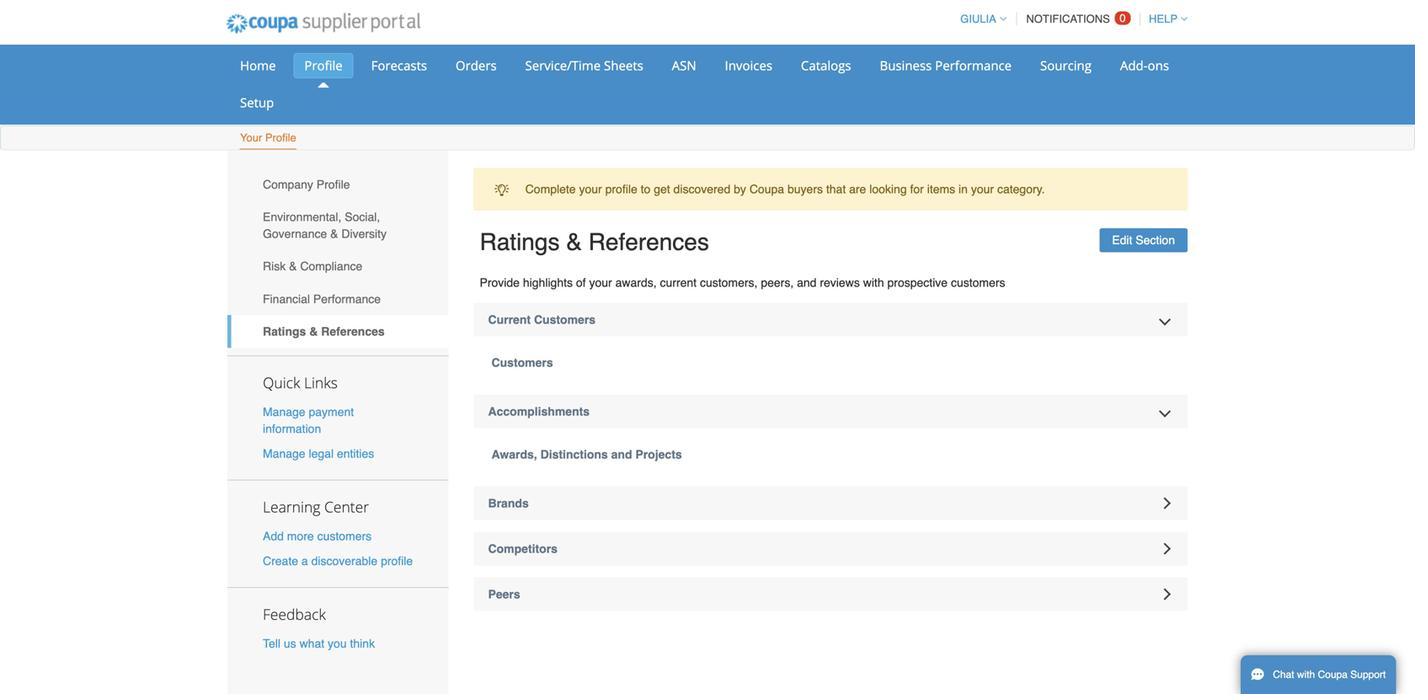 Task type: describe. For each thing, give the bounding box(es) containing it.
ons
[[1148, 57, 1170, 74]]

get
[[654, 183, 671, 196]]

1 horizontal spatial ratings & references
[[480, 229, 709, 256]]

asn
[[672, 57, 697, 74]]

coupa inside alert
[[750, 183, 785, 196]]

risk
[[263, 260, 286, 273]]

your
[[240, 131, 262, 144]]

edit
[[1113, 234, 1133, 247]]

your profile link
[[239, 128, 297, 150]]

service/time sheets
[[525, 57, 644, 74]]

payment
[[309, 405, 354, 419]]

financial performance link
[[228, 283, 449, 315]]

add-
[[1121, 57, 1148, 74]]

provide
[[480, 276, 520, 289]]

add-ons
[[1121, 57, 1170, 74]]

performance for financial performance
[[313, 292, 381, 306]]

information
[[263, 422, 321, 436]]

invoices
[[725, 57, 773, 74]]

environmental, social, governance & diversity link
[[228, 201, 449, 250]]

prospective
[[888, 276, 948, 289]]

reviews
[[820, 276, 860, 289]]

category.
[[998, 183, 1045, 196]]

manage for manage legal entities
[[263, 447, 306, 460]]

competitors heading
[[474, 532, 1188, 566]]

ratings & references link
[[228, 315, 449, 348]]

governance
[[263, 227, 327, 241]]

peers,
[[761, 276, 794, 289]]

sourcing
[[1041, 57, 1092, 74]]

company profile link
[[228, 168, 449, 201]]

your right in
[[972, 183, 994, 196]]

legal
[[309, 447, 334, 460]]

service/time
[[525, 57, 601, 74]]

& inside 'link'
[[309, 325, 318, 338]]

& inside environmental, social, governance & diversity
[[330, 227, 338, 241]]

current customers button
[[474, 303, 1188, 337]]

current customers heading
[[474, 303, 1188, 337]]

peers
[[488, 588, 521, 601]]

add more customers
[[263, 530, 372, 543]]

orders
[[456, 57, 497, 74]]

references inside 'link'
[[321, 325, 385, 338]]

1 vertical spatial customers
[[492, 356, 553, 370]]

environmental,
[[263, 210, 342, 224]]

setup
[[240, 94, 274, 111]]

catalogs link
[[790, 53, 863, 78]]

support
[[1351, 669, 1387, 681]]

manage legal entities link
[[263, 447, 374, 460]]

home
[[240, 57, 276, 74]]

create a discoverable profile
[[263, 554, 413, 568]]

you
[[328, 637, 347, 650]]

feedback
[[263, 604, 326, 624]]

highlights
[[523, 276, 573, 289]]

company profile
[[263, 178, 350, 191]]

social,
[[345, 210, 380, 224]]

awards,
[[492, 448, 537, 461]]

0 vertical spatial customers
[[951, 276, 1006, 289]]

customers,
[[700, 276, 758, 289]]

navigation containing notifications 0
[[953, 3, 1188, 35]]

0 horizontal spatial with
[[864, 276, 885, 289]]

discovered
[[674, 183, 731, 196]]

with inside 'button'
[[1298, 669, 1316, 681]]

1 horizontal spatial references
[[589, 229, 709, 256]]

current
[[660, 276, 697, 289]]

quick
[[263, 373, 300, 393]]

& right risk
[[289, 260, 297, 273]]

1 vertical spatial and
[[611, 448, 632, 461]]

0 vertical spatial and
[[797, 276, 817, 289]]

your right complete
[[579, 183, 602, 196]]

manage payment information link
[[263, 405, 354, 436]]

chat with coupa support button
[[1241, 656, 1397, 694]]

provide highlights of your awards, current customers, peers, and reviews with prospective customers
[[480, 276, 1006, 289]]

entities
[[337, 447, 374, 460]]

performance for business performance
[[936, 57, 1012, 74]]

competitors
[[488, 542, 558, 556]]

giulia
[[961, 13, 997, 25]]

complete
[[526, 183, 576, 196]]

business performance link
[[869, 53, 1023, 78]]

manage legal entities
[[263, 447, 374, 460]]

your profile
[[240, 131, 296, 144]]

service/time sheets link
[[514, 53, 655, 78]]

business
[[880, 57, 932, 74]]

tell us what you think
[[263, 637, 375, 650]]

by
[[734, 183, 747, 196]]

manage for manage payment information
[[263, 405, 306, 419]]

forecasts link
[[360, 53, 438, 78]]

competitors button
[[474, 532, 1188, 566]]

center
[[324, 497, 369, 517]]

create a discoverable profile link
[[263, 554, 413, 568]]

business performance
[[880, 57, 1012, 74]]



Task type: vqa. For each thing, say whether or not it's contained in the screenshot.
radio
no



Task type: locate. For each thing, give the bounding box(es) containing it.
1 horizontal spatial and
[[797, 276, 817, 289]]

customers right "prospective"
[[951, 276, 1006, 289]]

edit section
[[1113, 234, 1176, 247]]

2 manage from the top
[[263, 447, 306, 460]]

references up awards,
[[589, 229, 709, 256]]

0 vertical spatial ratings & references
[[480, 229, 709, 256]]

profile for company profile
[[317, 178, 350, 191]]

1 vertical spatial manage
[[263, 447, 306, 460]]

forecasts
[[371, 57, 427, 74]]

are
[[850, 183, 867, 196]]

customers
[[951, 276, 1006, 289], [317, 530, 372, 543]]

notifications 0
[[1027, 12, 1126, 25]]

1 vertical spatial ratings & references
[[263, 325, 385, 338]]

help
[[1150, 13, 1178, 25]]

0 vertical spatial coupa
[[750, 183, 785, 196]]

items
[[928, 183, 956, 196]]

0 vertical spatial with
[[864, 276, 885, 289]]

1 horizontal spatial ratings
[[480, 229, 560, 256]]

compliance
[[300, 260, 363, 273]]

1 horizontal spatial profile
[[606, 183, 638, 196]]

coupa supplier portal image
[[215, 3, 432, 45]]

customers down the of
[[534, 313, 596, 327]]

& left the diversity
[[330, 227, 338, 241]]

add-ons link
[[1110, 53, 1181, 78]]

risk & compliance link
[[228, 250, 449, 283]]

accomplishments button
[[474, 395, 1188, 429]]

notifications
[[1027, 13, 1111, 25]]

with
[[864, 276, 885, 289], [1298, 669, 1316, 681]]

profile up environmental, social, governance & diversity link
[[317, 178, 350, 191]]

1 vertical spatial coupa
[[1319, 669, 1348, 681]]

ratings & references down financial performance
[[263, 325, 385, 338]]

asn link
[[661, 53, 708, 78]]

profile for your profile
[[265, 131, 296, 144]]

company
[[263, 178, 313, 191]]

and
[[797, 276, 817, 289], [611, 448, 632, 461]]

ratings up provide
[[480, 229, 560, 256]]

accomplishments
[[488, 405, 590, 418]]

profile down coupa supplier portal image
[[305, 57, 343, 74]]

section
[[1136, 234, 1176, 247]]

manage down information
[[263, 447, 306, 460]]

that
[[827, 183, 846, 196]]

0 horizontal spatial profile
[[381, 554, 413, 568]]

0 horizontal spatial and
[[611, 448, 632, 461]]

for
[[911, 183, 924, 196]]

links
[[304, 373, 338, 393]]

1 vertical spatial references
[[321, 325, 385, 338]]

tell us what you think button
[[263, 635, 375, 652]]

2 vertical spatial profile
[[317, 178, 350, 191]]

& down financial performance
[[309, 325, 318, 338]]

1 horizontal spatial performance
[[936, 57, 1012, 74]]

0 horizontal spatial customers
[[317, 530, 372, 543]]

financial performance
[[263, 292, 381, 306]]

manage
[[263, 405, 306, 419], [263, 447, 306, 460]]

profile right discoverable
[[381, 554, 413, 568]]

profile
[[606, 183, 638, 196], [381, 554, 413, 568]]

sourcing link
[[1030, 53, 1103, 78]]

sheets
[[604, 57, 644, 74]]

in
[[959, 183, 968, 196]]

1 manage from the top
[[263, 405, 306, 419]]

current customers
[[488, 313, 596, 327]]

1 vertical spatial ratings
[[263, 325, 306, 338]]

references down financial performance link
[[321, 325, 385, 338]]

your right the of
[[589, 276, 612, 289]]

1 horizontal spatial coupa
[[1319, 669, 1348, 681]]

ratings & references up the of
[[480, 229, 709, 256]]

home link
[[229, 53, 287, 78]]

edit section link
[[1100, 228, 1188, 252]]

0 vertical spatial manage
[[263, 405, 306, 419]]

0
[[1120, 12, 1126, 24]]

0 horizontal spatial ratings
[[263, 325, 306, 338]]

us
[[284, 637, 296, 650]]

performance down risk & compliance link
[[313, 292, 381, 306]]

help link
[[1142, 13, 1188, 25]]

0 vertical spatial profile
[[305, 57, 343, 74]]

with right chat
[[1298, 669, 1316, 681]]

1 horizontal spatial with
[[1298, 669, 1316, 681]]

catalogs
[[801, 57, 852, 74]]

0 horizontal spatial ratings & references
[[263, 325, 385, 338]]

1 vertical spatial profile
[[265, 131, 296, 144]]

learning center
[[263, 497, 369, 517]]

0 vertical spatial ratings
[[480, 229, 560, 256]]

customers down current
[[492, 356, 553, 370]]

and left projects
[[611, 448, 632, 461]]

0 horizontal spatial performance
[[313, 292, 381, 306]]

peers heading
[[474, 578, 1188, 611]]

brands
[[488, 497, 529, 510]]

performance
[[936, 57, 1012, 74], [313, 292, 381, 306]]

looking
[[870, 183, 907, 196]]

complete your profile to get discovered by coupa buyers that are looking for items in your category.
[[526, 183, 1045, 196]]

environmental, social, governance & diversity
[[263, 210, 387, 241]]

current
[[488, 313, 531, 327]]

1 vertical spatial performance
[[313, 292, 381, 306]]

coupa inside 'button'
[[1319, 669, 1348, 681]]

references
[[589, 229, 709, 256], [321, 325, 385, 338]]

customers up discoverable
[[317, 530, 372, 543]]

invoices link
[[714, 53, 784, 78]]

discoverable
[[311, 554, 378, 568]]

profile inside alert
[[606, 183, 638, 196]]

profile left the to
[[606, 183, 638, 196]]

manage up information
[[263, 405, 306, 419]]

more
[[287, 530, 314, 543]]

brands button
[[474, 487, 1188, 520]]

0 vertical spatial profile
[[606, 183, 638, 196]]

chat with coupa support
[[1274, 669, 1387, 681]]

with right reviews
[[864, 276, 885, 289]]

coupa left the support
[[1319, 669, 1348, 681]]

1 horizontal spatial customers
[[951, 276, 1006, 289]]

customers
[[534, 313, 596, 327], [492, 356, 553, 370]]

create
[[263, 554, 298, 568]]

think
[[350, 637, 375, 650]]

ratings & references inside ratings & references 'link'
[[263, 325, 385, 338]]

add more customers link
[[263, 530, 372, 543]]

performance down giulia
[[936, 57, 1012, 74]]

projects
[[636, 448, 682, 461]]

manage inside manage payment information
[[263, 405, 306, 419]]

1 vertical spatial profile
[[381, 554, 413, 568]]

accomplishments heading
[[474, 395, 1188, 429]]

learning
[[263, 497, 321, 517]]

ratings inside 'link'
[[263, 325, 306, 338]]

1 vertical spatial with
[[1298, 669, 1316, 681]]

complete your profile to get discovered by coupa buyers that are looking for items in your category. alert
[[474, 168, 1188, 211]]

financial
[[263, 292, 310, 306]]

distinctions
[[541, 448, 608, 461]]

giulia link
[[953, 13, 1007, 25]]

0 horizontal spatial references
[[321, 325, 385, 338]]

0 vertical spatial performance
[[936, 57, 1012, 74]]

profile link
[[294, 53, 354, 78]]

ratings down financial
[[263, 325, 306, 338]]

navigation
[[953, 3, 1188, 35]]

& up the of
[[566, 229, 582, 256]]

0 vertical spatial references
[[589, 229, 709, 256]]

peers button
[[474, 578, 1188, 611]]

what
[[300, 637, 325, 650]]

profile right your
[[265, 131, 296, 144]]

coupa right by
[[750, 183, 785, 196]]

customers inside dropdown button
[[534, 313, 596, 327]]

1 vertical spatial customers
[[317, 530, 372, 543]]

0 vertical spatial customers
[[534, 313, 596, 327]]

ratings & references
[[480, 229, 709, 256], [263, 325, 385, 338]]

and right peers,
[[797, 276, 817, 289]]

manage payment information
[[263, 405, 354, 436]]

awards,
[[616, 276, 657, 289]]

a
[[302, 554, 308, 568]]

0 horizontal spatial coupa
[[750, 183, 785, 196]]

to
[[641, 183, 651, 196]]

brands heading
[[474, 487, 1188, 520]]

tell
[[263, 637, 281, 650]]

setup link
[[229, 90, 285, 115]]

risk & compliance
[[263, 260, 363, 273]]

add
[[263, 530, 284, 543]]



